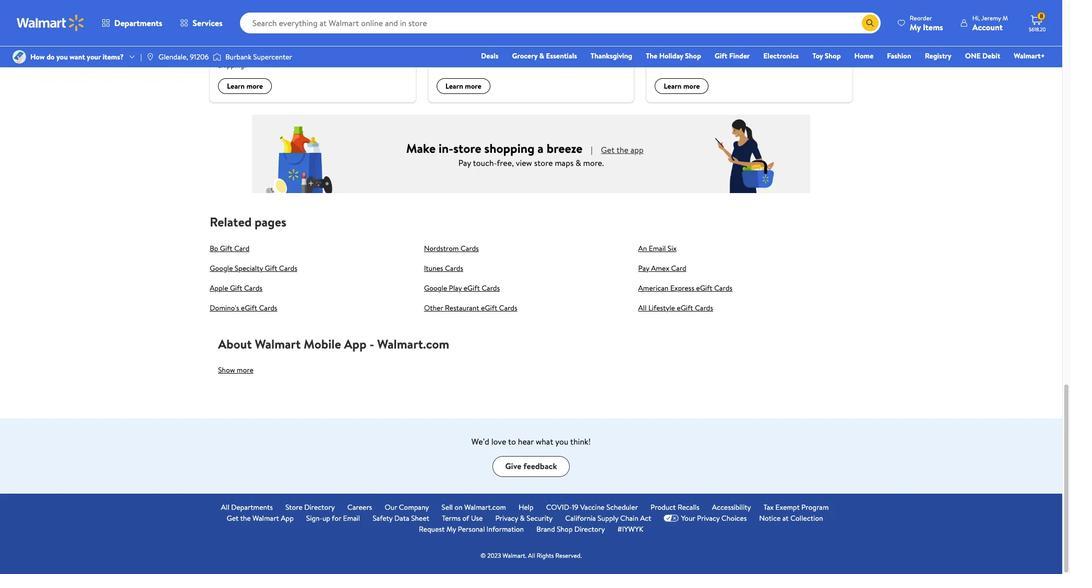 Task type: vqa. For each thing, say whether or not it's contained in the screenshot.
first the 3 from left
no



Task type: locate. For each thing, give the bounding box(es) containing it.
0 horizontal spatial want
[[70, 52, 85, 62]]

departments inside dropdown button
[[114, 17, 162, 29]]

0 horizontal spatial learn
[[227, 81, 245, 91]]

make in-store shopping a breeze. pay touch-free, view store maps and more. get the app. image
[[252, 115, 811, 193]]

0 horizontal spatial store
[[454, 139, 482, 157]]

cards up other restaurant egift cards
[[482, 283, 500, 293]]

your left items?
[[87, 52, 101, 62]]

0 horizontal spatial it
[[236, 32, 242, 45]]

card for bp gift card
[[234, 243, 250, 254]]

the left app at the top of page
[[617, 144, 629, 155]]

0 vertical spatial get
[[218, 32, 233, 45]]

0 horizontal spatial privacy
[[496, 513, 519, 523]]

of
[[463, 513, 470, 523]]

learn more for add
[[446, 81, 482, 91]]

domino's egift cards link
[[210, 303, 278, 313]]

all for all lifestyle egift cards
[[639, 303, 647, 313]]

more
[[247, 81, 263, 91], [465, 81, 482, 91], [684, 81, 700, 91], [237, 365, 254, 376]]

2 horizontal spatial learn more
[[664, 81, 700, 91]]

0 horizontal spatial my
[[447, 524, 456, 534]]

1 vertical spatial pay
[[639, 263, 650, 273]]

your right the fill
[[558, 49, 572, 59]]

all for all departments
[[221, 502, 230, 512]]

1 vertical spatial my
[[447, 524, 456, 534]]

apple
[[210, 283, 228, 293]]

shop down tracking
[[686, 51, 702, 61]]

 image for burbank supercenter
[[213, 52, 221, 62]]

0 vertical spatial walmart.com
[[377, 335, 450, 353]]

it up delivery
[[302, 32, 308, 45]]

nordstrom cards link
[[424, 243, 479, 254]]

american express egift cards link
[[639, 283, 733, 293]]

2 horizontal spatial all
[[639, 303, 647, 313]]

0 horizontal spatial google
[[210, 263, 233, 273]]

0 vertical spatial pay
[[459, 157, 471, 168]]

learn more for it
[[227, 81, 263, 91]]

app left -
[[344, 335, 367, 353]]

0 vertical spatial my
[[911, 21, 922, 33]]

1 horizontal spatial pay
[[639, 263, 650, 273]]

gift
[[715, 51, 728, 61], [220, 243, 233, 254], [265, 263, 278, 273], [230, 283, 243, 293]]

list
[[204, 0, 859, 102]]

1 horizontal spatial card
[[672, 263, 687, 273]]

egift right play at the left
[[464, 283, 480, 293]]

1 vertical spatial app
[[281, 513, 294, 523]]

1 vertical spatial get
[[601, 144, 615, 155]]

an email six link
[[639, 243, 677, 254]]

more down the "burbank supercenter"
[[247, 81, 263, 91]]

electronics
[[764, 51, 799, 61]]

1 horizontal spatial learn more
[[446, 81, 482, 91]]

view
[[655, 49, 671, 59]]

google
[[210, 263, 233, 273], [424, 283, 447, 293]]

cards down apple gift cards
[[259, 303, 278, 313]]

in-
[[439, 139, 454, 157]]

learn down the personalized
[[446, 81, 464, 91]]

0 horizontal spatial directory
[[305, 502, 335, 512]]

egift right restaurant
[[481, 303, 498, 313]]

learn more down the holiday shop link
[[664, 81, 700, 91]]

want up delivery
[[280, 32, 300, 45]]

app inside tax exempt program get the walmart app
[[281, 513, 294, 523]]

0 vertical spatial |
[[140, 52, 142, 62]]

cards right express
[[715, 283, 733, 293]]

 image left how
[[13, 50, 26, 64]]

pay left touch-
[[459, 157, 471, 168]]

2 horizontal spatial  image
[[213, 52, 221, 62]]

how
[[30, 52, 45, 62]]

notice at collection link
[[760, 513, 824, 524]]

departments button
[[93, 10, 171, 36]]

six
[[668, 243, 677, 254]]

learn more down shipping.
[[227, 81, 263, 91]]

app down store
[[281, 513, 294, 523]]

learn down shipping.
[[227, 81, 245, 91]]

collection
[[791, 513, 824, 523]]

view real-time updates directly from your home screen.
[[655, 49, 831, 59]]

learn inside quick add list item
[[446, 81, 464, 91]]

0 horizontal spatial you
[[56, 52, 68, 62]]

2 learn more from the left
[[446, 81, 482, 91]]

store
[[286, 502, 303, 512]]

cards right nordstrom
[[461, 243, 479, 254]]

pay for pay touch-free, view store maps & more.
[[459, 157, 471, 168]]

learn more down the personalized
[[446, 81, 482, 91]]

pickup
[[249, 49, 269, 59]]

learn inside get it how you want it list item
[[227, 81, 245, 91]]

walmart.com up use
[[465, 502, 506, 512]]

or right store,
[[344, 49, 350, 59]]

0 vertical spatial card
[[234, 243, 250, 254]]

california supply chain act link
[[566, 513, 652, 524]]

more inside quick add list item
[[465, 81, 482, 91]]

0 horizontal spatial card
[[234, 243, 250, 254]]

pay amex card
[[639, 263, 687, 273]]

real-
[[673, 49, 687, 59]]

learn inside order tracking list item
[[664, 81, 682, 91]]

suggestions
[[494, 49, 531, 59]]

1 privacy from the left
[[496, 513, 519, 523]]

items?
[[103, 52, 124, 62]]

privacy & security link
[[496, 513, 553, 524]]

more inside get it how you want it list item
[[247, 81, 263, 91]]

2 or from the left
[[344, 49, 350, 59]]

1 horizontal spatial privacy
[[697, 513, 720, 523]]

departments up get the walmart app link
[[231, 502, 273, 512]]

1 horizontal spatial app
[[344, 335, 367, 353]]

1 it from the left
[[236, 32, 242, 45]]

0 vertical spatial want
[[280, 32, 300, 45]]

california supply chain act
[[566, 513, 652, 523]]

1 vertical spatial google
[[424, 283, 447, 293]]

1 horizontal spatial directory
[[575, 524, 605, 534]]

| up more.
[[591, 144, 593, 155]]

all left lifestyle
[[639, 303, 647, 313]]

google play egift cards
[[424, 283, 500, 293]]

about walmart mobile app - walmart.com
[[218, 335, 450, 353]]

privacy up information
[[496, 513, 519, 523]]

walmart right 'about' on the left bottom
[[255, 335, 301, 353]]

terms of use link
[[442, 513, 483, 524]]

departments up items?
[[114, 17, 162, 29]]

1 horizontal spatial all
[[528, 551, 536, 560]]

directory down california
[[575, 524, 605, 534]]

2 learn from the left
[[446, 81, 464, 91]]

0 horizontal spatial from
[[306, 49, 322, 59]]

learn down the holiday shop link
[[664, 81, 682, 91]]

get inside tax exempt program get the walmart app
[[227, 513, 239, 523]]

1 vertical spatial walmart
[[253, 513, 279, 523]]

1 horizontal spatial  image
[[146, 53, 154, 61]]

0 vertical spatial you
[[263, 32, 278, 45]]

1 vertical spatial &
[[576, 157, 582, 168]]

product
[[651, 502, 676, 512]]

you right what
[[556, 436, 569, 447]]

1 horizontal spatial google
[[424, 283, 447, 293]]

get the app link
[[601, 144, 644, 156]]

google up apple
[[210, 263, 233, 273]]

egift right express
[[697, 283, 713, 293]]

get for get the app
[[601, 144, 615, 155]]

the down all departments
[[240, 513, 251, 523]]

0 horizontal spatial email
[[343, 513, 360, 523]]

0 horizontal spatial all
[[221, 502, 230, 512]]

california
[[566, 513, 596, 523]]

1 horizontal spatial &
[[540, 51, 545, 61]]

from inside order tracking list item
[[755, 49, 771, 59]]

shop for toy shop
[[825, 51, 841, 61]]

get up schedule
[[218, 32, 233, 45]]

home
[[789, 49, 807, 59]]

91206
[[190, 52, 209, 62]]

order tracking
[[655, 32, 716, 45]]

get it how you want it list item
[[204, 0, 422, 102]]

your inside quick add list item
[[558, 49, 572, 59]]

0 horizontal spatial the
[[240, 513, 251, 523]]

learn more inside quick add list item
[[446, 81, 482, 91]]

shop
[[686, 51, 702, 61], [825, 51, 841, 61], [557, 524, 573, 534]]

store left the free,
[[454, 139, 482, 157]]

0 vertical spatial the
[[617, 144, 629, 155]]

 image
[[13, 50, 26, 64], [213, 52, 221, 62], [146, 53, 154, 61]]

1 horizontal spatial it
[[302, 32, 308, 45]]

2 horizontal spatial you
[[556, 436, 569, 447]]

egift down american express egift cards
[[677, 303, 694, 313]]

google specialty gift cards link
[[210, 263, 298, 273]]

1 horizontal spatial email
[[649, 243, 666, 254]]

get inside list item
[[218, 32, 233, 45]]

1 or from the left
[[271, 49, 278, 59]]

more down item
[[465, 81, 482, 91]]

email right an
[[649, 243, 666, 254]]

get down all departments
[[227, 513, 239, 523]]

& down help
[[520, 513, 525, 523]]

or right pickup on the left
[[271, 49, 278, 59]]

 image left glendale,
[[146, 53, 154, 61]]

covid-19 vaccine scheduler
[[546, 502, 638, 512]]

1 from from the left
[[306, 49, 322, 59]]

love
[[492, 436, 507, 447]]

0 horizontal spatial departments
[[114, 17, 162, 29]]

2 vertical spatial &
[[520, 513, 525, 523]]

my left "items"
[[911, 21, 922, 33]]

from right directly
[[755, 49, 771, 59]]

privacy right your
[[697, 513, 720, 523]]

quick add
[[437, 32, 479, 45]]

1 horizontal spatial departments
[[231, 502, 273, 512]]

0 vertical spatial email
[[649, 243, 666, 254]]

walmart down all departments
[[253, 513, 279, 523]]

more down time
[[684, 81, 700, 91]]

1 learn from the left
[[227, 81, 245, 91]]

registry
[[926, 51, 952, 61]]

item
[[478, 49, 492, 59]]

help
[[519, 502, 534, 512]]

1 vertical spatial email
[[343, 513, 360, 523]]

2 from from the left
[[755, 49, 771, 59]]

2 vertical spatial get
[[227, 513, 239, 523]]

data
[[395, 513, 410, 523]]

all
[[639, 303, 647, 313], [221, 502, 230, 512], [528, 551, 536, 560]]

2 horizontal spatial shop
[[825, 51, 841, 61]]

& right 'maps' at the right top
[[576, 157, 582, 168]]

our
[[385, 502, 397, 512]]

you right do
[[56, 52, 68, 62]]

pay amex card link
[[639, 263, 687, 273]]

fashion link
[[883, 50, 917, 62]]

careers
[[348, 502, 372, 512]]

all up get the walmart app link
[[221, 502, 230, 512]]

m
[[1003, 13, 1009, 22]]

1 learn more from the left
[[227, 81, 263, 91]]

all lifestyle egift cards
[[639, 303, 714, 313]]

grocery
[[512, 51, 538, 61]]

my down "terms"
[[447, 524, 456, 534]]

get up more.
[[601, 144, 615, 155]]

want right do
[[70, 52, 85, 62]]

personal
[[458, 524, 485, 534]]

email down careers
[[343, 513, 360, 523]]

you right how
[[263, 32, 278, 45]]

1 horizontal spatial want
[[280, 32, 300, 45]]

1 vertical spatial the
[[240, 513, 251, 523]]

learn
[[227, 81, 245, 91], [446, 81, 464, 91], [664, 81, 682, 91]]

3 learn from the left
[[664, 81, 682, 91]]

scheduler
[[607, 502, 638, 512]]

learn more inside get it how you want it list item
[[227, 81, 263, 91]]

want inside list item
[[280, 32, 300, 45]]

pay left amex
[[639, 263, 650, 273]]

personalized
[[437, 49, 476, 59]]

0 vertical spatial &
[[540, 51, 545, 61]]

2 horizontal spatial &
[[576, 157, 582, 168]]

shopping
[[485, 139, 535, 157]]

0 horizontal spatial app
[[281, 513, 294, 523]]

it left how
[[236, 32, 242, 45]]

google left play at the left
[[424, 283, 447, 293]]

from left store,
[[306, 49, 322, 59]]

shop right toy
[[825, 51, 841, 61]]

1 vertical spatial card
[[672, 263, 687, 273]]

1 horizontal spatial you
[[263, 32, 278, 45]]

egift for american express egift cards
[[697, 283, 713, 293]]

1 horizontal spatial from
[[755, 49, 771, 59]]

your left home
[[773, 49, 787, 59]]

1 horizontal spatial learn
[[446, 81, 464, 91]]

1 vertical spatial you
[[56, 52, 68, 62]]

2 horizontal spatial learn
[[664, 81, 682, 91]]

3 learn more from the left
[[664, 81, 700, 91]]

cards down google specialty gift cards link
[[244, 283, 263, 293]]

shop right "brand"
[[557, 524, 573, 534]]

1 horizontal spatial store
[[535, 157, 553, 168]]

screen.
[[808, 49, 831, 59]]

learn for quick
[[446, 81, 464, 91]]

pay touch-free, view store maps & more.
[[459, 157, 604, 168]]

choices
[[722, 513, 747, 523]]

tax
[[764, 502, 774, 512]]

my inside notice at collection request my personal information
[[447, 524, 456, 534]]

itunes cards
[[424, 263, 464, 273]]

0 horizontal spatial shop
[[557, 524, 573, 534]]

give feedback button
[[493, 456, 570, 477]]

2 horizontal spatial your
[[773, 49, 787, 59]]

 image right 91206
[[213, 52, 221, 62]]

0 vertical spatial all
[[639, 303, 647, 313]]

0 vertical spatial google
[[210, 263, 233, 273]]

card up the specialty
[[234, 243, 250, 254]]

my
[[911, 21, 922, 33], [447, 524, 456, 534]]

more right show
[[237, 365, 254, 376]]

1 vertical spatial directory
[[575, 524, 605, 534]]

sell on walmart.com
[[442, 502, 506, 512]]

learn more inside order tracking list item
[[664, 81, 700, 91]]

0 horizontal spatial  image
[[13, 50, 26, 64]]

bp gift card
[[210, 243, 250, 254]]

0 horizontal spatial pay
[[459, 157, 471, 168]]

0 horizontal spatial &
[[520, 513, 525, 523]]

order
[[655, 32, 680, 45]]

account
[[973, 21, 1004, 33]]

2 vertical spatial you
[[556, 436, 569, 447]]

 image for how do you want your items?
[[13, 50, 26, 64]]

debit
[[983, 51, 1001, 61]]

glendale,
[[159, 52, 188, 62]]

related
[[210, 213, 252, 231]]

directory up sign-
[[305, 502, 335, 512]]

gift right apple
[[230, 283, 243, 293]]

maps
[[555, 157, 574, 168]]

the
[[617, 144, 629, 155], [240, 513, 251, 523]]

1 horizontal spatial your
[[558, 49, 572, 59]]

0 horizontal spatial learn more
[[227, 81, 263, 91]]

store right view
[[535, 157, 553, 168]]

egift for google play egift cards
[[464, 283, 480, 293]]

learn more
[[227, 81, 263, 91], [446, 81, 482, 91], [664, 81, 700, 91]]

1 horizontal spatial or
[[344, 49, 350, 59]]

quick
[[437, 32, 461, 45]]

& left the fill
[[540, 51, 545, 61]]

card right amex
[[672, 263, 687, 273]]

1 horizontal spatial my
[[911, 21, 922, 33]]

0 horizontal spatial or
[[271, 49, 278, 59]]

walmart.com right -
[[377, 335, 450, 353]]

| right items?
[[140, 52, 142, 62]]

restaurant
[[445, 303, 480, 313]]

1 horizontal spatial walmart.com
[[465, 502, 506, 512]]

1 horizontal spatial |
[[591, 144, 593, 155]]

pay for pay amex card
[[639, 263, 650, 273]]

all left the rights
[[528, 551, 536, 560]]

brand shop directory link
[[537, 524, 605, 535]]

more inside order tracking list item
[[684, 81, 700, 91]]

walmart.com
[[377, 335, 450, 353], [465, 502, 506, 512]]

1 vertical spatial want
[[70, 52, 85, 62]]

do
[[47, 52, 55, 62]]

0 vertical spatial departments
[[114, 17, 162, 29]]

1 vertical spatial all
[[221, 502, 230, 512]]

1 vertical spatial walmart.com
[[465, 502, 506, 512]]



Task type: describe. For each thing, give the bounding box(es) containing it.
1 vertical spatial |
[[591, 144, 593, 155]]

learn for get
[[227, 81, 245, 91]]

other restaurant egift cards link
[[424, 303, 518, 313]]

walmart image
[[17, 15, 85, 31]]

walmart inside tax exempt program get the walmart app
[[253, 513, 279, 523]]

0 horizontal spatial walmart.com
[[377, 335, 450, 353]]

#iywyk
[[618, 524, 644, 534]]

walmart.
[[503, 551, 527, 560]]

sign-
[[306, 513, 323, 523]]

search icon image
[[867, 19, 875, 27]]

apple gift cards link
[[210, 283, 263, 293]]

cards right the specialty
[[279, 263, 298, 273]]

0 vertical spatial app
[[344, 335, 367, 353]]

more for add
[[465, 81, 482, 91]]

toy shop
[[813, 51, 841, 61]]

google for google play egift cards
[[424, 283, 447, 293]]

gift left finder
[[715, 51, 728, 61]]

tax exempt program get the walmart app
[[227, 502, 829, 523]]

Walmart Site-Wide search field
[[240, 13, 881, 33]]

your
[[682, 513, 696, 523]]

exempt
[[776, 502, 800, 512]]

updates
[[703, 49, 728, 59]]

get for get it how you want it
[[218, 32, 233, 45]]

my inside reorder my items
[[911, 21, 922, 33]]

from inside schedule pickup or delivery from store, or choose fast shipping.
[[306, 49, 322, 59]]

2 vertical spatial all
[[528, 551, 536, 560]]

reorder my items
[[911, 13, 944, 33]]

gift right bp
[[220, 243, 233, 254]]

you inside list item
[[263, 32, 278, 45]]

think!
[[571, 436, 591, 447]]

all departments
[[221, 502, 273, 512]]

itunes
[[424, 263, 444, 273]]

amex
[[652, 263, 670, 273]]

privacy choices icon image
[[664, 515, 680, 522]]

toy
[[813, 51, 824, 61]]

related pages
[[210, 213, 287, 231]]

show
[[218, 365, 235, 376]]

learn for order
[[664, 81, 682, 91]]

time
[[687, 49, 701, 59]]

hear
[[518, 436, 534, 447]]

privacy & security
[[496, 513, 553, 523]]

0 vertical spatial walmart
[[255, 335, 301, 353]]

shop for brand shop directory
[[557, 524, 573, 534]]

19
[[572, 502, 579, 512]]

nordstrom cards
[[424, 243, 479, 254]]

your privacy choices link
[[664, 513, 747, 524]]

2 privacy from the left
[[697, 513, 720, 523]]

1 horizontal spatial the
[[617, 144, 629, 155]]

store,
[[324, 49, 342, 59]]

how
[[244, 32, 261, 45]]

0 horizontal spatial your
[[87, 52, 101, 62]]

grocery & essentials
[[512, 51, 577, 61]]

a
[[538, 139, 544, 157]]

sheet
[[411, 513, 430, 523]]

more for tracking
[[684, 81, 700, 91]]

choose
[[352, 49, 375, 59]]

an
[[639, 243, 648, 254]]

your inside order tracking list item
[[773, 49, 787, 59]]

add
[[463, 32, 479, 45]]

reserved.
[[556, 551, 582, 560]]

one
[[966, 51, 982, 61]]

gift right the specialty
[[265, 263, 278, 273]]

vaccine
[[581, 502, 605, 512]]

help
[[533, 49, 547, 59]]

shipping.
[[218, 60, 246, 70]]

sign-up for email link
[[306, 513, 360, 524]]

rights
[[537, 551, 554, 560]]

company
[[399, 502, 429, 512]]

store directory
[[286, 502, 335, 512]]

finder
[[730, 51, 750, 61]]

for
[[332, 513, 342, 523]]

domino's egift cards
[[210, 303, 278, 313]]

the inside tax exempt program get the walmart app
[[240, 513, 251, 523]]

other
[[424, 303, 444, 313]]

quick add list item
[[422, 0, 641, 102]]

supercenter
[[253, 52, 292, 62]]

email inside sign-up for email "link"
[[343, 513, 360, 523]]

hi, jeremy m account
[[973, 13, 1009, 33]]

#iywyk link
[[618, 524, 644, 535]]

egift for all lifestyle egift cards
[[677, 303, 694, 313]]

list containing get it how you want it
[[204, 0, 859, 102]]

accessibility link
[[713, 502, 752, 513]]

learn more for tracking
[[664, 81, 700, 91]]

& for security
[[520, 513, 525, 523]]

egift for other restaurant egift cards
[[481, 303, 498, 313]]

feedback
[[524, 461, 558, 472]]

american
[[639, 283, 669, 293]]

tax exempt program link
[[764, 502, 829, 513]]

card for pay amex card
[[672, 263, 687, 273]]

 image for glendale, 91206
[[146, 53, 154, 61]]

play
[[449, 283, 462, 293]]

careers link
[[348, 502, 372, 513]]

specialty
[[235, 263, 263, 273]]

other restaurant egift cards
[[424, 303, 518, 313]]

1 vertical spatial departments
[[231, 502, 273, 512]]

we'd
[[472, 436, 490, 447]]

cards down american express egift cards link
[[695, 303, 714, 313]]

breeze
[[547, 139, 583, 157]]

request my personal information link
[[419, 524, 524, 535]]

0 vertical spatial directory
[[305, 502, 335, 512]]

app
[[631, 144, 644, 155]]

cards up play at the left
[[445, 263, 464, 273]]

fill
[[548, 49, 556, 59]]

fashion
[[888, 51, 912, 61]]

& for essentials
[[540, 51, 545, 61]]

view
[[516, 157, 533, 168]]

order tracking list item
[[641, 0, 859, 102]]

more for it
[[247, 81, 263, 91]]

more inside button
[[237, 365, 254, 376]]

reorder
[[911, 13, 933, 22]]

supply
[[598, 513, 619, 523]]

2 it from the left
[[302, 32, 308, 45]]

Search search field
[[240, 13, 881, 33]]

fast
[[376, 49, 388, 59]]

itunes cards link
[[424, 263, 464, 273]]

1 horizontal spatial shop
[[686, 51, 702, 61]]

google for google specialty gift cards
[[210, 263, 233, 273]]

8
[[1041, 12, 1044, 20]]

to
[[509, 436, 516, 447]]

terms of use
[[442, 513, 483, 523]]

egift down apple gift cards link
[[241, 303, 257, 313]]

0 horizontal spatial |
[[140, 52, 142, 62]]

request
[[419, 524, 445, 534]]

at
[[783, 513, 789, 523]]

an email six
[[639, 243, 677, 254]]

free,
[[497, 157, 514, 168]]

holiday
[[660, 51, 684, 61]]

up
[[323, 513, 331, 523]]

2023
[[488, 551, 501, 560]]

google play egift cards link
[[424, 283, 500, 293]]

we'd love to hear what you think!
[[472, 436, 591, 447]]

our company
[[385, 502, 429, 512]]

cards right restaurant
[[499, 303, 518, 313]]

covid-
[[546, 502, 572, 512]]

express
[[671, 283, 695, 293]]



